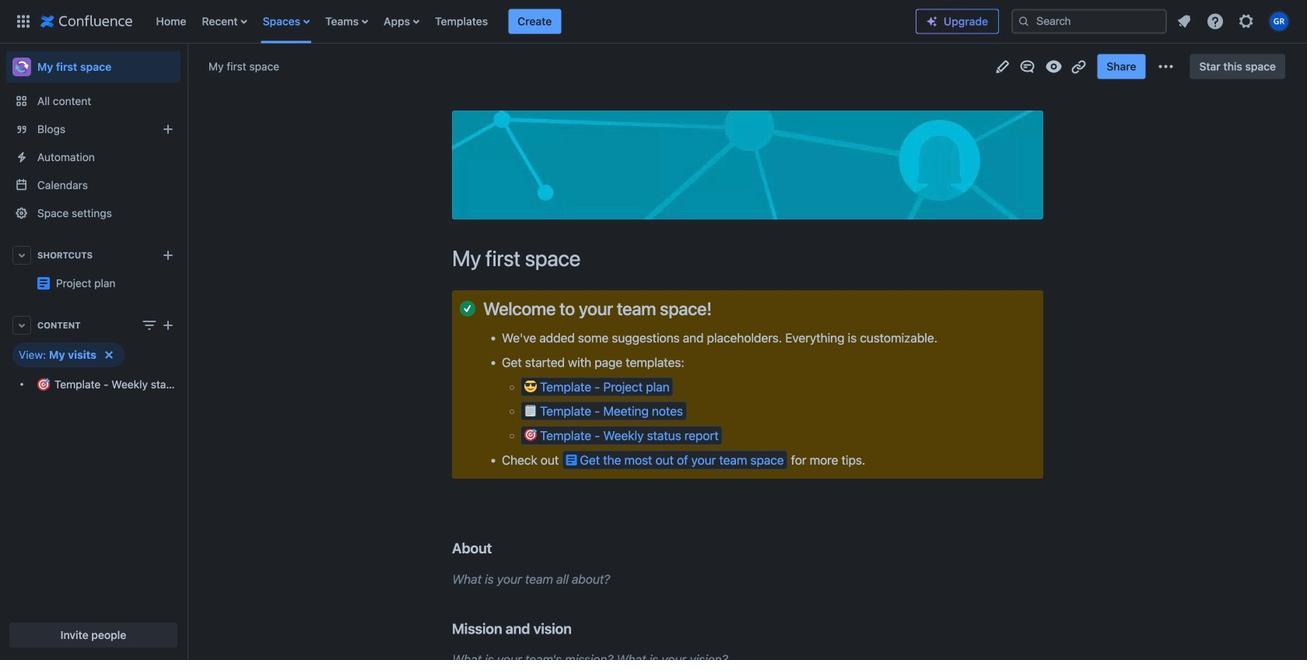 Task type: describe. For each thing, give the bounding box(es) containing it.
clear view image
[[99, 346, 118, 364]]

list for premium icon
[[1171, 7, 1298, 35]]

collapse sidebar image
[[170, 51, 204, 83]]

:sunglasses: image
[[525, 380, 537, 392]]

:notepad_spiral: image
[[525, 404, 537, 417]]

premium image
[[926, 15, 939, 28]]

stop watching image
[[1045, 57, 1063, 76]]

add shortcut image
[[159, 246, 177, 265]]

appswitcher icon image
[[14, 12, 33, 31]]

:sunglasses: image
[[525, 380, 537, 392]]

notification icon image
[[1175, 12, 1194, 31]]

global element
[[9, 0, 916, 43]]

help icon image
[[1206, 12, 1225, 31]]

search image
[[1018, 15, 1031, 28]]

settings icon image
[[1238, 12, 1256, 31]]

list item inside "global" element
[[508, 9, 561, 34]]

1 horizontal spatial copy image
[[710, 299, 729, 318]]

:dart: image
[[525, 429, 537, 441]]



Task type: vqa. For each thing, say whether or not it's contained in the screenshot.
DOCUMENT OWNER field
no



Task type: locate. For each thing, give the bounding box(es) containing it.
create a blog image
[[159, 120, 177, 139]]

:dart: image
[[37, 378, 50, 391], [37, 378, 50, 391], [525, 429, 537, 441]]

get the most out of your team space image
[[566, 454, 577, 466]]

1 horizontal spatial list
[[1171, 7, 1298, 35]]

0 horizontal spatial copy image
[[570, 619, 589, 638]]

copy link image
[[1070, 57, 1088, 76]]

region inside space element
[[6, 342, 181, 399]]

copy image
[[491, 539, 509, 557]]

:check_mark: image
[[460, 301, 476, 316]]

banner
[[0, 0, 1308, 44]]

confluence image
[[40, 12, 133, 31], [40, 12, 133, 31]]

more actions image
[[1157, 57, 1176, 76]]

space element
[[0, 44, 187, 660]]

change view image
[[140, 316, 159, 335]]

0 horizontal spatial list
[[148, 0, 916, 43]]

None search field
[[1012, 9, 1167, 34]]

create a page image
[[159, 316, 177, 335]]

Search field
[[1012, 9, 1167, 34]]

region
[[6, 342, 181, 399]]

1 vertical spatial copy image
[[570, 619, 589, 638]]

template - project plan image
[[37, 277, 50, 290]]

0 vertical spatial copy image
[[710, 299, 729, 318]]

:notepad_spiral: image
[[525, 404, 537, 417]]

list
[[148, 0, 916, 43], [1171, 7, 1298, 35]]

edit this page image
[[993, 57, 1012, 76]]

copy image
[[710, 299, 729, 318], [570, 619, 589, 638]]

list for appswitcher icon
[[148, 0, 916, 43]]

list item
[[508, 9, 561, 34]]



